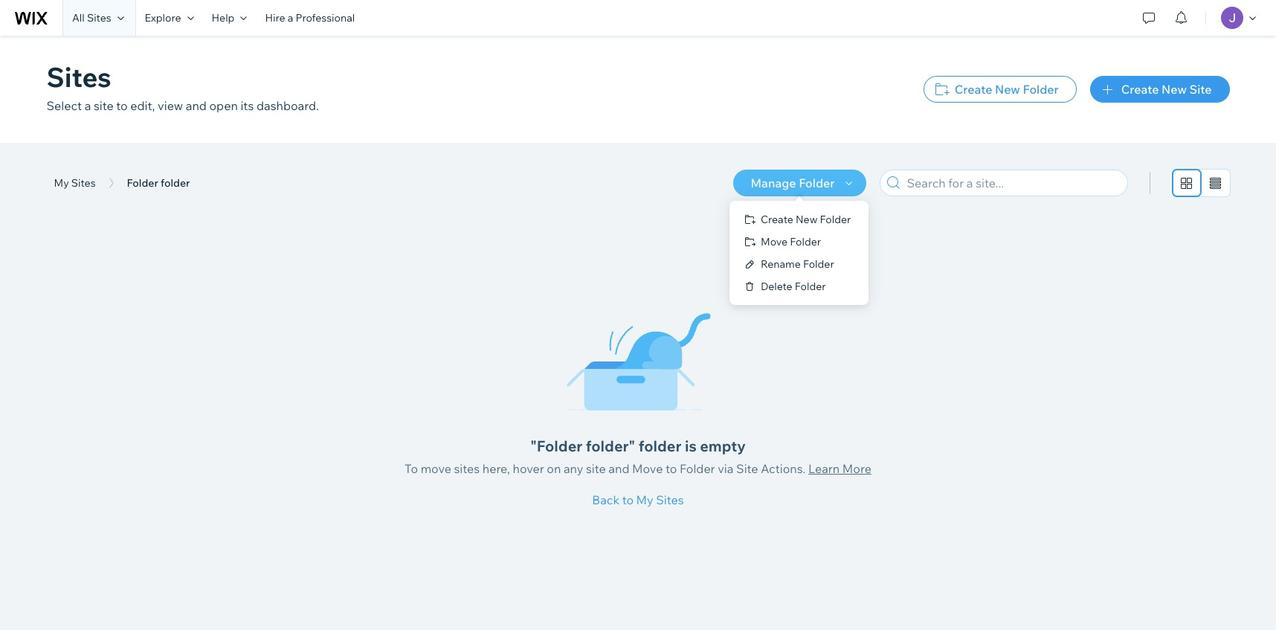 Task type: vqa. For each thing, say whether or not it's contained in the screenshot.
"open"
yes



Task type: locate. For each thing, give the bounding box(es) containing it.
new
[[996, 82, 1021, 97], [1162, 82, 1188, 97], [796, 213, 818, 226]]

manage folder button
[[733, 170, 867, 196]]

1 vertical spatial site
[[737, 461, 759, 476]]

1 horizontal spatial and
[[609, 461, 630, 476]]

actions.
[[761, 461, 806, 476]]

site inside "folder folder" folder is empty to move sites here, hover on any site and move to folder via site actions. learn more
[[737, 461, 759, 476]]

a
[[288, 11, 293, 25], [85, 98, 91, 113]]

0 horizontal spatial site
[[737, 461, 759, 476]]

manage folder
[[751, 176, 835, 190]]

move folder button
[[730, 231, 869, 253]]

site left edit,
[[94, 98, 114, 113]]

my sites button
[[54, 176, 96, 190]]

1 vertical spatial create new folder button
[[730, 208, 869, 231]]

0 vertical spatial create new folder
[[955, 82, 1059, 97]]

1 horizontal spatial folder
[[639, 437, 682, 455]]

sites inside button
[[657, 493, 684, 507]]

back to my sites button
[[593, 491, 684, 509]]

0 horizontal spatial create new folder
[[761, 213, 851, 226]]

a right hire
[[288, 11, 293, 25]]

new for create new site
[[996, 82, 1021, 97]]

to
[[116, 98, 128, 113], [666, 461, 677, 476], [623, 493, 634, 507]]

and right view
[[186, 98, 207, 113]]

1 vertical spatial a
[[85, 98, 91, 113]]

0 horizontal spatial a
[[85, 98, 91, 113]]

create new folder button for move
[[730, 208, 869, 231]]

"folder
[[531, 437, 583, 455]]

move
[[421, 461, 452, 476]]

move
[[761, 235, 788, 249], [633, 461, 663, 476]]

2 horizontal spatial to
[[666, 461, 677, 476]]

1 horizontal spatial move
[[761, 235, 788, 249]]

1 horizontal spatial create new folder button
[[924, 76, 1077, 103]]

0 vertical spatial to
[[116, 98, 128, 113]]

0 horizontal spatial create
[[761, 213, 794, 226]]

1 horizontal spatial site
[[1190, 82, 1213, 97]]

0 vertical spatial move
[[761, 235, 788, 249]]

a inside sites select a site to edit, view and open its dashboard.
[[85, 98, 91, 113]]

rename folder button
[[730, 253, 869, 275]]

create inside menu
[[761, 213, 794, 226]]

site inside "folder folder" folder is empty to move sites here, hover on any site and move to folder via site actions. learn more
[[586, 461, 606, 476]]

sites
[[87, 11, 111, 25], [47, 60, 111, 94], [71, 176, 96, 190], [657, 493, 684, 507]]

create for create new site
[[955, 82, 993, 97]]

folder folder button
[[127, 176, 190, 190]]

create new site button
[[1091, 76, 1230, 103]]

1 vertical spatial move
[[633, 461, 663, 476]]

1 vertical spatial site
[[586, 461, 606, 476]]

folder inside "folder folder" folder is empty to move sites here, hover on any site and move to folder via site actions. learn more
[[639, 437, 682, 455]]

folder
[[161, 176, 190, 190], [639, 437, 682, 455]]

0 horizontal spatial move
[[633, 461, 663, 476]]

sites inside sites select a site to edit, view and open its dashboard.
[[47, 60, 111, 94]]

rename
[[761, 257, 801, 271]]

0 vertical spatial and
[[186, 98, 207, 113]]

1 vertical spatial folder
[[639, 437, 682, 455]]

help button
[[203, 0, 256, 36]]

back
[[593, 493, 620, 507]]

site inside button
[[1190, 82, 1213, 97]]

to up back to my sites button
[[666, 461, 677, 476]]

move inside button
[[761, 235, 788, 249]]

to left edit,
[[116, 98, 128, 113]]

create new folder inside menu
[[761, 213, 851, 226]]

help
[[212, 11, 235, 25]]

0 vertical spatial folder
[[161, 176, 190, 190]]

folder
[[1024, 82, 1059, 97], [799, 176, 835, 190], [127, 176, 158, 190], [820, 213, 851, 226], [790, 235, 822, 249], [804, 257, 835, 271], [795, 280, 826, 293], [680, 461, 716, 476]]

0 vertical spatial my
[[54, 176, 69, 190]]

learn more link
[[809, 461, 872, 476]]

1 horizontal spatial new
[[996, 82, 1021, 97]]

menu
[[730, 208, 869, 298]]

move up the rename
[[761, 235, 788, 249]]

dashboard.
[[257, 98, 319, 113]]

folder"
[[586, 437, 636, 455]]

new inside menu
[[796, 213, 818, 226]]

all
[[72, 11, 85, 25]]

site right any
[[586, 461, 606, 476]]

1 horizontal spatial create new folder
[[955, 82, 1059, 97]]

folder inside rename folder 'button'
[[804, 257, 835, 271]]

1 vertical spatial and
[[609, 461, 630, 476]]

more
[[843, 461, 872, 476]]

0 horizontal spatial new
[[796, 213, 818, 226]]

select
[[47, 98, 82, 113]]

"folder folder" folder is empty to move sites here, hover on any site and move to folder via site actions. learn more
[[405, 437, 872, 476]]

1 horizontal spatial my
[[637, 493, 654, 507]]

1 horizontal spatial site
[[586, 461, 606, 476]]

my
[[54, 176, 69, 190], [637, 493, 654, 507]]

1 horizontal spatial a
[[288, 11, 293, 25]]

delete folder button
[[730, 275, 869, 298]]

move up back to my sites
[[633, 461, 663, 476]]

1 vertical spatial my
[[637, 493, 654, 507]]

to right back
[[623, 493, 634, 507]]

create new folder button
[[924, 76, 1077, 103], [730, 208, 869, 231]]

sites
[[454, 461, 480, 476]]

1 vertical spatial to
[[666, 461, 677, 476]]

0 horizontal spatial create new folder button
[[730, 208, 869, 231]]

menu containing create new folder
[[730, 208, 869, 298]]

create
[[955, 82, 993, 97], [1122, 82, 1160, 97], [761, 213, 794, 226]]

0 vertical spatial site
[[94, 98, 114, 113]]

0 horizontal spatial folder
[[161, 176, 190, 190]]

empty
[[700, 437, 746, 455]]

0 horizontal spatial to
[[116, 98, 128, 113]]

to
[[405, 461, 418, 476]]

0 horizontal spatial and
[[186, 98, 207, 113]]

2 horizontal spatial create
[[1122, 82, 1160, 97]]

folder inside "folder folder" folder is empty to move sites here, hover on any site and move to folder via site actions. learn more
[[680, 461, 716, 476]]

1 horizontal spatial to
[[623, 493, 634, 507]]

create new folder
[[955, 82, 1059, 97], [761, 213, 851, 226]]

edit,
[[130, 98, 155, 113]]

site
[[94, 98, 114, 113], [586, 461, 606, 476]]

its
[[241, 98, 254, 113]]

1 horizontal spatial create
[[955, 82, 993, 97]]

0 vertical spatial site
[[1190, 82, 1213, 97]]

is
[[685, 437, 697, 455]]

and
[[186, 98, 207, 113], [609, 461, 630, 476]]

and down folder"
[[609, 461, 630, 476]]

0 vertical spatial create new folder button
[[924, 76, 1077, 103]]

2 vertical spatial to
[[623, 493, 634, 507]]

my inside button
[[637, 493, 654, 507]]

a right 'select'
[[85, 98, 91, 113]]

move folder
[[761, 235, 822, 249]]

hire
[[265, 11, 285, 25]]

1 vertical spatial create new folder
[[761, 213, 851, 226]]

site
[[1190, 82, 1213, 97], [737, 461, 759, 476]]

delete folder
[[761, 280, 826, 293]]

0 horizontal spatial site
[[94, 98, 114, 113]]



Task type: describe. For each thing, give the bounding box(es) containing it.
back to my sites
[[593, 493, 684, 507]]

site inside sites select a site to edit, view and open its dashboard.
[[94, 98, 114, 113]]

professional
[[296, 11, 355, 25]]

explore
[[145, 11, 181, 25]]

manage
[[751, 176, 797, 190]]

to inside sites select a site to edit, view and open its dashboard.
[[116, 98, 128, 113]]

here,
[[483, 461, 510, 476]]

hover
[[513, 461, 544, 476]]

move inside "folder folder" folder is empty to move sites here, hover on any site and move to folder via site actions. learn more
[[633, 461, 663, 476]]

2 horizontal spatial new
[[1162, 82, 1188, 97]]

create for move folder
[[761, 213, 794, 226]]

create new folder for move folder
[[761, 213, 851, 226]]

to inside back to my sites button
[[623, 493, 634, 507]]

0 vertical spatial a
[[288, 11, 293, 25]]

my sites
[[54, 176, 96, 190]]

open
[[209, 98, 238, 113]]

hire a professional link
[[256, 0, 364, 36]]

and inside sites select a site to edit, view and open its dashboard.
[[186, 98, 207, 113]]

learn
[[809, 461, 840, 476]]

sites select a site to edit, view and open its dashboard.
[[47, 60, 319, 113]]

any
[[564, 461, 584, 476]]

new for move folder
[[796, 213, 818, 226]]

to inside "folder folder" folder is empty to move sites here, hover on any site and move to folder via site actions. learn more
[[666, 461, 677, 476]]

rename folder
[[761, 257, 835, 271]]

folder inside move folder button
[[790, 235, 822, 249]]

on
[[547, 461, 561, 476]]

create new folder for create new site
[[955, 82, 1059, 97]]

and inside "folder folder" folder is empty to move sites here, hover on any site and move to folder via site actions. learn more
[[609, 461, 630, 476]]

all sites
[[72, 11, 111, 25]]

hire a professional
[[265, 11, 355, 25]]

folder folder
[[127, 176, 190, 190]]

0 horizontal spatial my
[[54, 176, 69, 190]]

view
[[158, 98, 183, 113]]

folder inside delete folder button
[[795, 280, 826, 293]]

create new site
[[1122, 82, 1213, 97]]

folder inside manage folder 'button'
[[799, 176, 835, 190]]

create new folder button for create
[[924, 76, 1077, 103]]

Search for a site... field
[[903, 170, 1123, 196]]

via
[[718, 461, 734, 476]]

delete
[[761, 280, 793, 293]]



